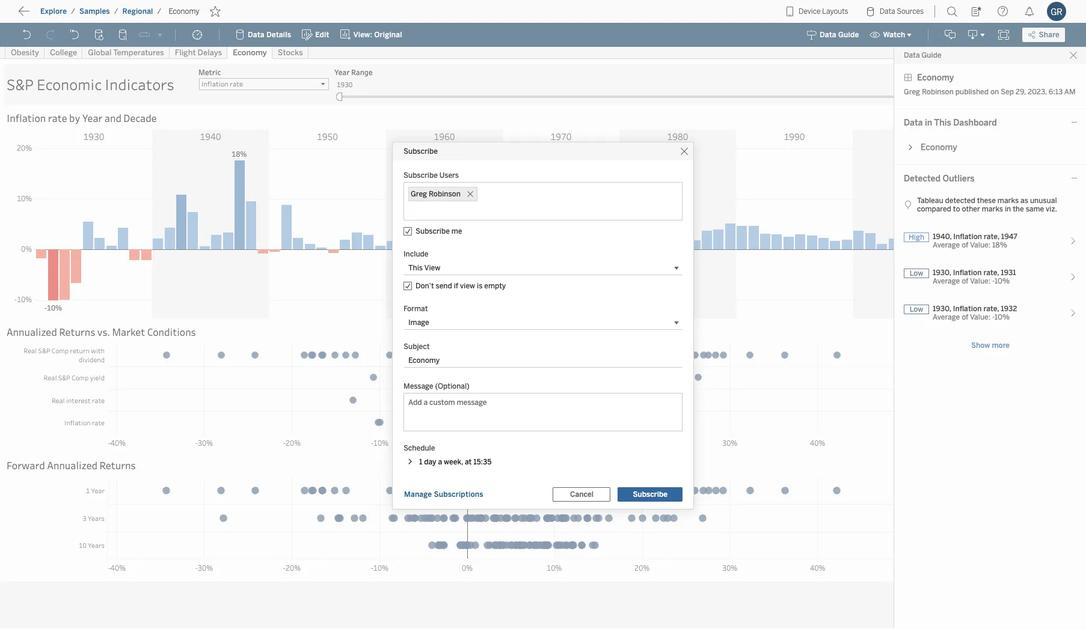 Task type: vqa. For each thing, say whether or not it's contained in the screenshot.
by text only_f5he34f icon associated with Shared with Me
no



Task type: describe. For each thing, give the bounding box(es) containing it.
economy element
[[165, 7, 203, 16]]

economy
[[169, 7, 199, 16]]

3 / from the left
[[157, 7, 161, 16]]

2 / from the left
[[114, 7, 118, 16]]

skip to content link
[[29, 7, 123, 23]]

explore link
[[40, 7, 67, 16]]

skip to content
[[31, 9, 103, 20]]



Task type: locate. For each thing, give the bounding box(es) containing it.
/ right "regional"
[[157, 7, 161, 16]]

regional
[[122, 7, 153, 16]]

1 horizontal spatial /
[[114, 7, 118, 16]]

/
[[71, 7, 75, 16], [114, 7, 118, 16], [157, 7, 161, 16]]

0 horizontal spatial /
[[71, 7, 75, 16]]

skip
[[31, 9, 52, 20]]

2 horizontal spatial /
[[157, 7, 161, 16]]

samples
[[79, 7, 110, 16]]

/ right to
[[71, 7, 75, 16]]

/ right samples
[[114, 7, 118, 16]]

to
[[54, 9, 64, 20]]

samples link
[[79, 7, 111, 16]]

explore
[[40, 7, 67, 16]]

1 / from the left
[[71, 7, 75, 16]]

regional link
[[122, 7, 154, 16]]

content
[[66, 9, 103, 20]]

explore / samples / regional /
[[40, 7, 161, 16]]



